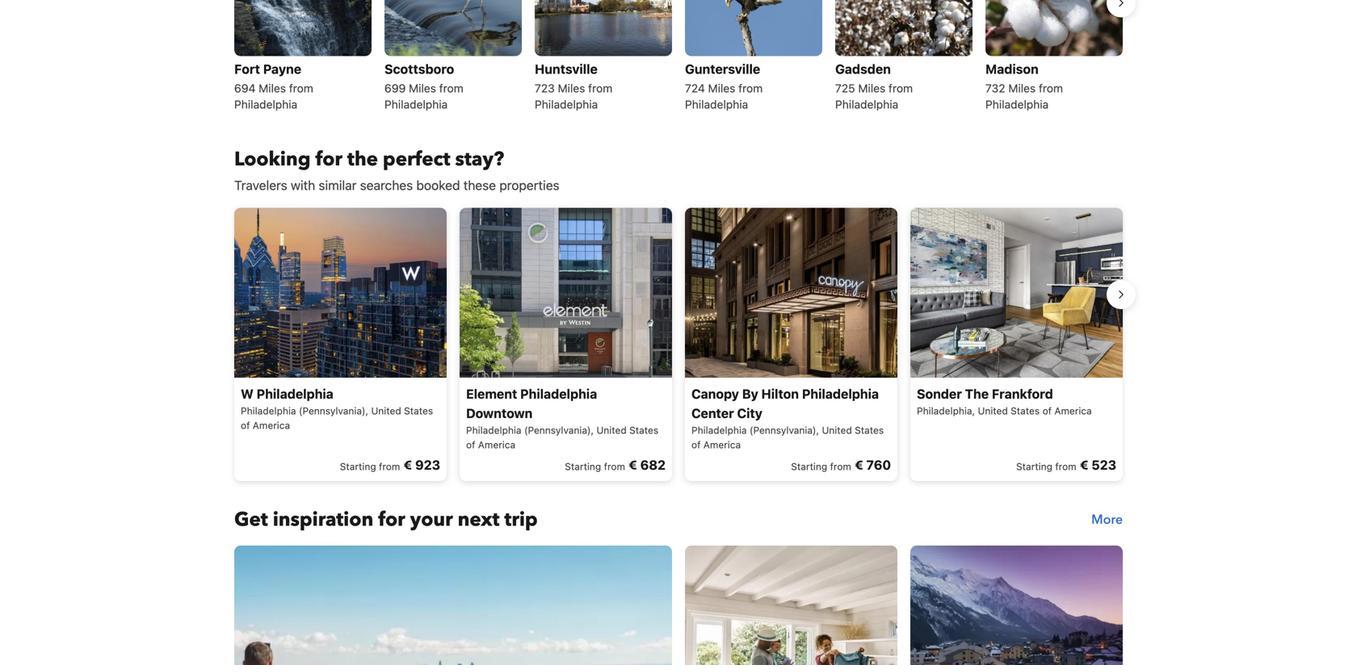 Task type: vqa. For each thing, say whether or not it's contained in the screenshot.
€ 682 the starting
yes



Task type: locate. For each thing, give the bounding box(es) containing it.
states inside element philadelphia downtown philadelphia (pennsylvania), united states of america
[[630, 425, 659, 436]]

states inside canopy by hilton philadelphia center city philadelphia (pennsylvania), united states of america
[[855, 425, 884, 436]]

america inside element philadelphia downtown philadelphia (pennsylvania), united states of america
[[478, 439, 516, 451]]

w
[[241, 386, 254, 402]]

america down center
[[704, 439, 741, 451]]

gadsden
[[836, 61, 891, 77]]

from left € 523
[[1056, 461, 1077, 473]]

from inside starting from € 523
[[1056, 461, 1077, 473]]

from
[[289, 82, 313, 95], [439, 82, 464, 95], [588, 82, 613, 95], [739, 82, 763, 95], [889, 82, 913, 95], [1039, 82, 1063, 95], [379, 461, 400, 473], [604, 461, 625, 473], [830, 461, 852, 473], [1056, 461, 1077, 473]]

starting inside starting from € 523
[[1017, 461, 1053, 473]]

from inside madison 732 miles from philadelphia
[[1039, 82, 1063, 95]]

1 miles from the left
[[259, 82, 286, 95]]

miles down madison
[[1009, 82, 1036, 95]]

from inside huntsville 723 miles from philadelphia
[[588, 82, 613, 95]]

starting up get inspiration for your next trip
[[340, 461, 376, 473]]

for
[[316, 146, 343, 173], [378, 507, 405, 534]]

from inside scottsboro 699 miles from philadelphia
[[439, 82, 464, 95]]

1 horizontal spatial (pennsylvania),
[[524, 425, 594, 436]]

miles for madison
[[1009, 82, 1036, 95]]

699
[[385, 82, 406, 95]]

of down downtown
[[466, 439, 475, 451]]

starting inside starting from € 923
[[340, 461, 376, 473]]

of down center
[[692, 439, 701, 451]]

canopy by hilton philadelphia center city philadelphia (pennsylvania), united states of america
[[692, 386, 884, 451]]

miles
[[259, 82, 286, 95], [409, 82, 436, 95], [558, 82, 585, 95], [708, 82, 736, 95], [858, 82, 886, 95], [1009, 82, 1036, 95]]

miles for gadsden
[[858, 82, 886, 95]]

2 horizontal spatial (pennsylvania),
[[750, 425, 819, 436]]

0 vertical spatial region
[[221, 0, 1136, 121]]

starting inside starting from € 682
[[565, 461, 601, 473]]

from down gadsden at the right top of the page
[[889, 82, 913, 95]]

of
[[1043, 405, 1052, 417], [241, 420, 250, 431], [466, 439, 475, 451], [692, 439, 701, 451]]

united
[[371, 405, 401, 417], [978, 405, 1008, 417], [597, 425, 627, 436], [822, 425, 852, 436]]

starting from € 682
[[565, 458, 666, 473]]

philadelphia down '723'
[[535, 98, 598, 111]]

0 horizontal spatial for
[[316, 146, 343, 173]]

3 miles from the left
[[558, 82, 585, 95]]

huntsville
[[535, 61, 598, 77]]

starting inside starting from € 760
[[791, 461, 828, 473]]

1 vertical spatial for
[[378, 507, 405, 534]]

philadelphia right w
[[257, 386, 334, 402]]

of inside sonder the frankford philadelphia, united states of america
[[1043, 405, 1052, 417]]

get
[[234, 507, 268, 534]]

philadelphia
[[234, 98, 297, 111], [385, 98, 448, 111], [535, 98, 598, 111], [685, 98, 748, 111], [836, 98, 899, 111], [986, 98, 1049, 111], [257, 386, 334, 402], [520, 386, 597, 402], [802, 386, 879, 402], [241, 405, 296, 417], [466, 425, 522, 436], [692, 425, 747, 436]]

from inside starting from € 923
[[379, 461, 400, 473]]

united up starting from € 923
[[371, 405, 401, 417]]

america inside w philadelphia philadelphia (pennsylvania), united states of america
[[253, 420, 290, 431]]

from down "guntersville"
[[739, 82, 763, 95]]

philadelphia up downtown
[[520, 386, 597, 402]]

miles down scottsboro
[[409, 82, 436, 95]]

from left € 760
[[830, 461, 852, 473]]

states up € 760
[[855, 425, 884, 436]]

of down w
[[241, 420, 250, 431]]

philadelphia down '724'
[[685, 98, 748, 111]]

miles down "guntersville"
[[708, 82, 736, 95]]

starting for € 923
[[340, 461, 376, 473]]

perfect
[[383, 146, 451, 173]]

properties
[[500, 178, 560, 193]]

6 miles from the left
[[1009, 82, 1036, 95]]

from inside starting from € 682
[[604, 461, 625, 473]]

(pennsylvania), down hilton
[[750, 425, 819, 436]]

2 miles from the left
[[409, 82, 436, 95]]

from inside fort payne 694 miles from philadelphia
[[289, 82, 313, 95]]

downtown
[[466, 406, 533, 421]]

5 miles from the left
[[858, 82, 886, 95]]

miles inside huntsville 723 miles from philadelphia
[[558, 82, 585, 95]]

miles inside 'guntersville 724 miles from philadelphia'
[[708, 82, 736, 95]]

states down frankford on the bottom of page
[[1011, 405, 1040, 417]]

of down frankford on the bottom of page
[[1043, 405, 1052, 417]]

0 horizontal spatial (pennsylvania),
[[299, 405, 369, 417]]

miles for scottsboro
[[409, 82, 436, 95]]

miles inside madison 732 miles from philadelphia
[[1009, 82, 1036, 95]]

philadelphia inside gadsden 725 miles from philadelphia
[[836, 98, 899, 111]]

fort
[[234, 61, 260, 77]]

similar
[[319, 178, 357, 193]]

miles down 'payne'
[[259, 82, 286, 95]]

miles for guntersville
[[708, 82, 736, 95]]

for up similar
[[316, 146, 343, 173]]

united up starting from € 760
[[822, 425, 852, 436]]

america
[[1055, 405, 1092, 417], [253, 420, 290, 431], [478, 439, 516, 451], [704, 439, 741, 451]]

searches
[[360, 178, 413, 193]]

1 starting from the left
[[340, 461, 376, 473]]

philadelphia down downtown
[[466, 425, 522, 436]]

from inside 'guntersville 724 miles from philadelphia'
[[739, 82, 763, 95]]

miles inside fort payne 694 miles from philadelphia
[[259, 82, 286, 95]]

starting
[[340, 461, 376, 473], [565, 461, 601, 473], [791, 461, 828, 473], [1017, 461, 1053, 473]]

with
[[291, 178, 315, 193]]

for inside looking for the perfect stay? travelers with similar searches booked these properties
[[316, 146, 343, 173]]

scottsboro
[[385, 61, 454, 77]]

732
[[986, 82, 1006, 95]]

region containing fort payne
[[221, 0, 1136, 121]]

scottsboro 699 miles from philadelphia
[[385, 61, 464, 111]]

1 region from the top
[[221, 0, 1136, 121]]

by
[[742, 386, 759, 402]]

more link
[[1092, 507, 1123, 533]]

philadelphia down 725
[[836, 98, 899, 111]]

the
[[965, 386, 989, 402]]

(pennsylvania),
[[299, 405, 369, 417], [524, 425, 594, 436], [750, 425, 819, 436]]

inspiration
[[273, 507, 374, 534]]

more
[[1092, 511, 1123, 529]]

(pennsylvania), down downtown
[[524, 425, 594, 436]]

from down 'payne'
[[289, 82, 313, 95]]

looking
[[234, 146, 311, 173]]

from down scottsboro
[[439, 82, 464, 95]]

these
[[464, 178, 496, 193]]

region
[[221, 0, 1136, 121], [221, 202, 1136, 488]]

america up starting from € 523
[[1055, 405, 1092, 417]]

states
[[404, 405, 433, 417], [1011, 405, 1040, 417], [630, 425, 659, 436], [855, 425, 884, 436]]

starting left € 523
[[1017, 461, 1053, 473]]

america down w
[[253, 420, 290, 431]]

philadelphia down 732
[[986, 98, 1049, 111]]

miles down "huntsville"
[[558, 82, 585, 95]]

4 starting from the left
[[1017, 461, 1053, 473]]

1 vertical spatial region
[[221, 202, 1136, 488]]

states up € 682
[[630, 425, 659, 436]]

starting from € 523
[[1017, 458, 1117, 473]]

philadelphia down "699"
[[385, 98, 448, 111]]

€ 923
[[403, 458, 440, 473]]

2 region from the top
[[221, 202, 1136, 488]]

(pennsylvania), up starting from € 923
[[299, 405, 369, 417]]

philadelphia inside huntsville 723 miles from philadelphia
[[535, 98, 598, 111]]

philadelphia inside 'guntersville 724 miles from philadelphia'
[[685, 98, 748, 111]]

from down "huntsville"
[[588, 82, 613, 95]]

philadelphia down the 694
[[234, 98, 297, 111]]

guntersville 724 miles from philadelphia
[[685, 61, 763, 111]]

get inspiration for your next trip
[[234, 507, 538, 534]]

3 starting from the left
[[791, 461, 828, 473]]

states inside sonder the frankford philadelphia, united states of america
[[1011, 405, 1040, 417]]

from right 732
[[1039, 82, 1063, 95]]

miles inside scottsboro 699 miles from philadelphia
[[409, 82, 436, 95]]

2 starting from the left
[[565, 461, 601, 473]]

united down the
[[978, 405, 1008, 417]]

starting down canopy by hilton philadelphia center city philadelphia (pennsylvania), united states of america
[[791, 461, 828, 473]]

starting down element philadelphia downtown philadelphia (pennsylvania), united states of america
[[565, 461, 601, 473]]

from left € 923
[[379, 461, 400, 473]]

united up starting from € 682 at the left bottom
[[597, 425, 627, 436]]

element philadelphia downtown philadelphia (pennsylvania), united states of america
[[466, 386, 659, 451]]

miles inside gadsden 725 miles from philadelphia
[[858, 82, 886, 95]]

miles down gadsden at the right top of the page
[[858, 82, 886, 95]]

4 miles from the left
[[708, 82, 736, 95]]

sonder the frankford philadelphia, united states of america
[[917, 386, 1092, 417]]

center
[[692, 406, 734, 421]]

from left € 682
[[604, 461, 625, 473]]

america inside canopy by hilton philadelphia center city philadelphia (pennsylvania), united states of america
[[704, 439, 741, 451]]

america down downtown
[[478, 439, 516, 451]]

1 horizontal spatial for
[[378, 507, 405, 534]]

for left your
[[378, 507, 405, 534]]

frankford
[[992, 386, 1053, 402]]

0 vertical spatial for
[[316, 146, 343, 173]]

guntersville
[[685, 61, 761, 77]]

states up € 923
[[404, 405, 433, 417]]

states inside w philadelphia philadelphia (pennsylvania), united states of america
[[404, 405, 433, 417]]



Task type: describe. For each thing, give the bounding box(es) containing it.
stay?
[[455, 146, 504, 173]]

w philadelphia philadelphia (pennsylvania), united states of america
[[241, 386, 433, 431]]

of inside canopy by hilton philadelphia center city philadelphia (pennsylvania), united states of america
[[692, 439, 701, 451]]

philadelphia right hilton
[[802, 386, 879, 402]]

of inside w philadelphia philadelphia (pennsylvania), united states of america
[[241, 420, 250, 431]]

united inside element philadelphia downtown philadelphia (pennsylvania), united states of america
[[597, 425, 627, 436]]

723
[[535, 82, 555, 95]]

5 best ski towns around the world image
[[911, 546, 1123, 666]]

the
[[347, 146, 378, 173]]

fort payne 694 miles from philadelphia
[[234, 61, 313, 111]]

€ 760
[[855, 458, 891, 473]]

philadelphia down w
[[241, 405, 296, 417]]

philadelphia inside fort payne 694 miles from philadelphia
[[234, 98, 297, 111]]

your
[[410, 507, 453, 534]]

madison
[[986, 61, 1039, 77]]

region containing w philadelphia
[[221, 202, 1136, 488]]

(pennsylvania), inside canopy by hilton philadelphia center city philadelphia (pennsylvania), united states of america
[[750, 425, 819, 436]]

philadelphia inside madison 732 miles from philadelphia
[[986, 98, 1049, 111]]

(pennsylvania), inside w philadelphia philadelphia (pennsylvania), united states of america
[[299, 405, 369, 417]]

looking for the perfect stay? travelers with similar searches booked these properties
[[234, 146, 560, 193]]

philadelphia down center
[[692, 425, 747, 436]]

725
[[836, 82, 855, 95]]

city
[[737, 406, 763, 421]]

next
[[458, 507, 500, 534]]

miles for huntsville
[[558, 82, 585, 95]]

trip
[[505, 507, 538, 534]]

united inside sonder the frankford philadelphia, united states of america
[[978, 405, 1008, 417]]

travelers
[[234, 178, 287, 193]]

starting for € 523
[[1017, 461, 1053, 473]]

694
[[234, 82, 256, 95]]

sonder
[[917, 386, 962, 402]]

€ 682
[[629, 458, 666, 473]]

starting from € 923
[[340, 458, 440, 473]]

united inside canopy by hilton philadelphia center city philadelphia (pennsylvania), united states of america
[[822, 425, 852, 436]]

starting for € 760
[[791, 461, 828, 473]]

from inside gadsden 725 miles from philadelphia
[[889, 82, 913, 95]]

from inside starting from € 760
[[830, 461, 852, 473]]

payne
[[263, 61, 302, 77]]

booked
[[416, 178, 460, 193]]

€ 523
[[1080, 458, 1117, 473]]

huntsville 723 miles from philadelphia
[[535, 61, 613, 111]]

(pennsylvania), inside element philadelphia downtown philadelphia (pennsylvania), united states of america
[[524, 425, 594, 436]]

gadsden 725 miles from philadelphia
[[836, 61, 913, 111]]

starting from € 760
[[791, 458, 891, 473]]

the 6 best orlando hotels for families image
[[685, 546, 898, 666]]

starting for € 682
[[565, 461, 601, 473]]

of inside element philadelphia downtown philadelphia (pennsylvania), united states of america
[[466, 439, 475, 451]]

united inside w philadelphia philadelphia (pennsylvania), united states of america
[[371, 405, 401, 417]]

madison 732 miles from philadelphia
[[986, 61, 1063, 111]]

element
[[466, 386, 517, 402]]

philadelphia inside scottsboro 699 miles from philadelphia
[[385, 98, 448, 111]]

hilton
[[762, 386, 799, 402]]

canopy
[[692, 386, 739, 402]]

724
[[685, 82, 705, 95]]

philadelphia,
[[917, 405, 975, 417]]

america inside sonder the frankford philadelphia, united states of america
[[1055, 405, 1092, 417]]



